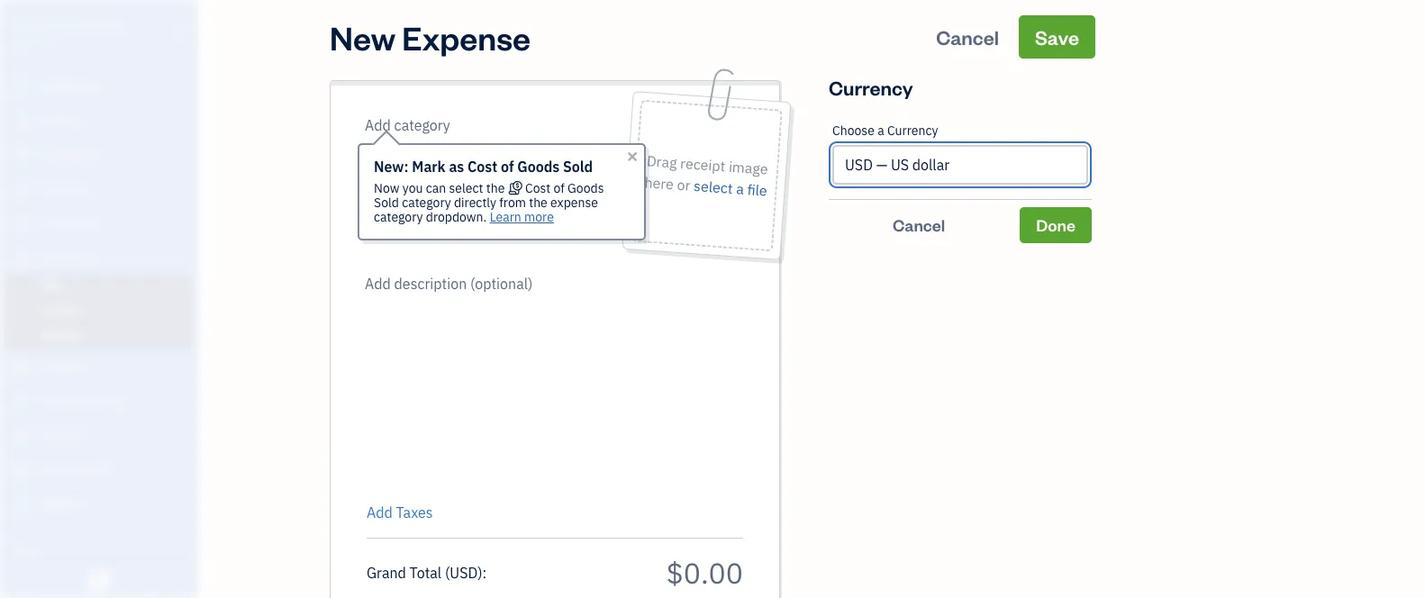 Task type: describe. For each thing, give the bounding box(es) containing it.
project image
[[12, 359, 33, 377]]

drag receipt image here or
[[644, 151, 769, 195]]

mark
[[412, 157, 446, 176]]

cancel for the topmost cancel button
[[937, 24, 1000, 50]]

can
[[426, 180, 446, 196]]

or
[[677, 175, 691, 195]]

timer image
[[12, 393, 33, 411]]

now you can select the
[[374, 180, 508, 196]]

gary's company owner
[[14, 16, 122, 50]]

report image
[[12, 496, 33, 514]]

taxes
[[396, 503, 433, 522]]

receipt
[[680, 154, 726, 176]]

from
[[500, 194, 526, 211]]

new:
[[374, 157, 409, 176]]

0 vertical spatial cost
[[468, 157, 498, 176]]

directly
[[454, 194, 497, 211]]

chart image
[[12, 461, 33, 480]]

select a file button
[[693, 175, 768, 202]]

1 vertical spatial currency
[[888, 122, 939, 139]]

choose
[[833, 122, 875, 139]]

invoice image
[[12, 181, 33, 199]]

drag
[[646, 151, 678, 172]]

category down date in mm/dd/yyyy format text box
[[402, 194, 451, 211]]

done button
[[1021, 207, 1092, 243]]

add taxes
[[367, 503, 433, 522]]

select a file
[[693, 176, 768, 200]]

1 horizontal spatial sold
[[563, 157, 593, 176]]

learn more
[[490, 209, 554, 225]]

save button
[[1019, 15, 1096, 59]]

total
[[410, 563, 442, 582]]

freshbooks image
[[85, 570, 114, 591]]

file
[[747, 180, 768, 200]]

0 horizontal spatial of
[[501, 157, 514, 176]]

cost of goods sold category directly from the expense category dropdown.
[[374, 180, 604, 225]]

company
[[60, 16, 122, 35]]

0 vertical spatial currency
[[829, 74, 914, 100]]

expense
[[402, 15, 531, 58]]

0 vertical spatial cancel button
[[920, 15, 1016, 59]]

estimate image
[[12, 147, 33, 165]]

1 vertical spatial cancel button
[[829, 207, 1010, 243]]

money image
[[12, 427, 33, 445]]

expense
[[551, 194, 598, 211]]

gary's
[[14, 16, 57, 35]]



Task type: vqa. For each thing, say whether or not it's contained in the screenshot.
Learn
yes



Task type: locate. For each thing, give the bounding box(es) containing it.
the
[[487, 180, 505, 196], [529, 194, 548, 211]]

dropdown.
[[426, 209, 487, 225]]

owner
[[14, 36, 48, 50]]

cost up 'more'
[[526, 180, 551, 196]]

learn more link
[[490, 209, 554, 225]]

cost inside cost of goods sold category directly from the expense category dropdown.
[[526, 180, 551, 196]]

0 horizontal spatial sold
[[374, 194, 399, 211]]

a
[[878, 122, 885, 139], [736, 179, 745, 199]]

Description text field
[[358, 273, 735, 489]]

client image
[[12, 113, 33, 131]]

0 horizontal spatial cost
[[468, 157, 498, 176]]

choose a currency
[[833, 122, 939, 139]]

select inside select a file
[[693, 176, 734, 198]]

learn
[[490, 209, 522, 225]]

currency up 'choose a currency'
[[829, 74, 914, 100]]

Amount (USD) text field
[[666, 554, 744, 592]]

1 horizontal spatial of
[[554, 180, 565, 196]]

add taxes button
[[367, 502, 433, 524]]

the down the new: mark as cost of goods sold
[[487, 180, 505, 196]]

cost
[[468, 157, 498, 176], [526, 180, 551, 196]]

Currency text field
[[835, 147, 1087, 183]]

0 horizontal spatial select
[[449, 180, 484, 196]]

as
[[449, 157, 464, 176]]

now
[[374, 180, 400, 196]]

of up the from
[[501, 157, 514, 176]]

new expense
[[330, 15, 531, 58]]

Date in MM/DD/YYYY format text field
[[367, 159, 484, 178]]

expense image
[[12, 250, 33, 268]]

1 vertical spatial goods
[[568, 180, 604, 196]]

new: mark as cost of goods sold
[[374, 157, 593, 176]]

a inside select a file
[[736, 179, 745, 199]]

cancel button down the currency text box
[[829, 207, 1010, 243]]

(
[[445, 563, 450, 582]]

1 horizontal spatial select
[[693, 176, 734, 198]]

select down receipt on the top
[[693, 176, 734, 198]]

of
[[501, 157, 514, 176], [554, 180, 565, 196]]

a right choose
[[878, 122, 885, 139]]

sold up the expense
[[563, 157, 593, 176]]

0 vertical spatial of
[[501, 157, 514, 176]]

done
[[1037, 215, 1076, 236]]

0 vertical spatial cancel
[[937, 24, 1000, 50]]

main element
[[0, 0, 243, 599]]

1 vertical spatial cancel
[[893, 215, 946, 236]]

apps image
[[14, 542, 193, 556]]

select
[[693, 176, 734, 198], [449, 180, 484, 196]]

currency up the currency text box
[[888, 122, 939, 139]]

image
[[728, 157, 769, 179]]

here
[[644, 173, 675, 194]]

a for choose
[[878, 122, 885, 139]]

cancel for the bottom cancel button
[[893, 215, 946, 236]]

cancel button left save button
[[920, 15, 1016, 59]]

sold inside cost of goods sold category directly from the expense category dropdown.
[[374, 194, 399, 211]]

0 vertical spatial sold
[[563, 157, 593, 176]]

usd
[[450, 563, 478, 582]]

the right the from
[[529, 194, 548, 211]]

select down as
[[449, 180, 484, 196]]

more
[[525, 209, 554, 225]]

of up 'more'
[[554, 180, 565, 196]]

cancel down the currency text box
[[893, 215, 946, 236]]

):
[[478, 563, 487, 582]]

a for select
[[736, 179, 745, 199]]

cancel left save
[[937, 24, 1000, 50]]

0 horizontal spatial the
[[487, 180, 505, 196]]

goods inside cost of goods sold category directly from the expense category dropdown.
[[568, 180, 604, 196]]

cost right as
[[468, 157, 498, 176]]

new
[[330, 15, 396, 58]]

choose a currency element
[[829, 109, 1092, 200]]

1 horizontal spatial the
[[529, 194, 548, 211]]

dashboard image
[[12, 78, 33, 96]]

close image
[[625, 150, 640, 164]]

1 vertical spatial cost
[[526, 180, 551, 196]]

1 vertical spatial a
[[736, 179, 745, 199]]

sold left you
[[374, 194, 399, 211]]

sold
[[563, 157, 593, 176], [374, 194, 399, 211]]

a left "file"
[[736, 179, 745, 199]]

category down now
[[374, 209, 423, 225]]

1 horizontal spatial a
[[878, 122, 885, 139]]

the inside cost of goods sold category directly from the expense category dropdown.
[[529, 194, 548, 211]]

payment image
[[12, 215, 33, 233]]

1 horizontal spatial goods
[[568, 180, 604, 196]]

currency
[[829, 74, 914, 100], [888, 122, 939, 139]]

Category text field
[[365, 114, 519, 136]]

0 vertical spatial goods
[[518, 157, 560, 176]]

1 vertical spatial of
[[554, 180, 565, 196]]

cancel button
[[920, 15, 1016, 59], [829, 207, 1010, 243]]

cancel
[[937, 24, 1000, 50], [893, 215, 946, 236]]

1 vertical spatial sold
[[374, 194, 399, 211]]

0 horizontal spatial a
[[736, 179, 745, 199]]

grand total ( usd ):
[[367, 563, 487, 582]]

goods
[[518, 157, 560, 176], [568, 180, 604, 196]]

add
[[367, 503, 393, 522]]

0 vertical spatial a
[[878, 122, 885, 139]]

save
[[1036, 24, 1080, 50]]

of inside cost of goods sold category directly from the expense category dropdown.
[[554, 180, 565, 196]]

1 horizontal spatial cost
[[526, 180, 551, 196]]

category
[[402, 194, 451, 211], [374, 209, 423, 225]]

0 horizontal spatial goods
[[518, 157, 560, 176]]

you
[[403, 180, 423, 196]]

grand
[[367, 563, 406, 582]]



